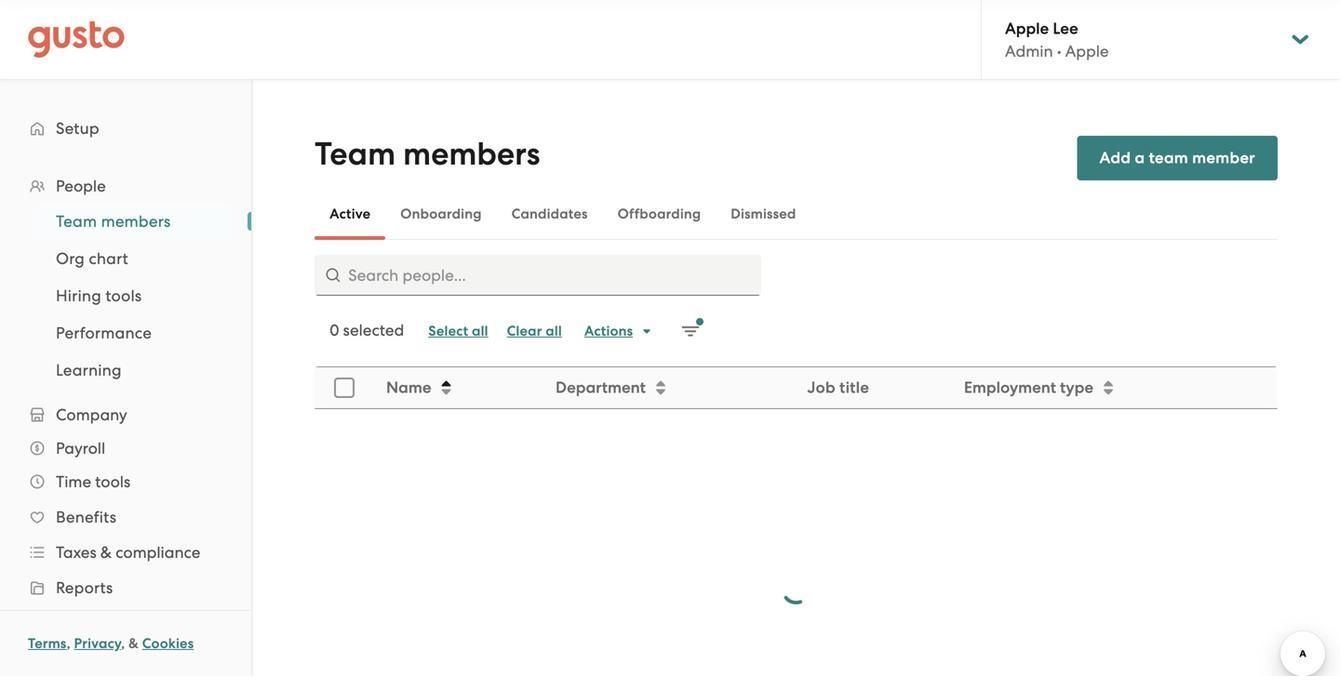 Task type: vqa. For each thing, say whether or not it's contained in the screenshot.
Individual option
no



Task type: describe. For each thing, give the bounding box(es) containing it.
a
[[1135, 148, 1145, 168]]

selected
[[343, 321, 404, 340]]

loading… image
[[781, 575, 811, 605]]

dismissed
[[731, 206, 796, 222]]

employment
[[964, 378, 1057, 397]]

time tools
[[56, 473, 130, 491]]

cookies
[[142, 636, 194, 653]]

add a team member button
[[1077, 136, 1278, 181]]

chart
[[89, 249, 128, 268]]

active button
[[315, 192, 386, 236]]

cookies button
[[142, 633, 194, 655]]

taxes & compliance
[[56, 544, 201, 562]]

setup
[[56, 119, 99, 138]]

clear all
[[507, 323, 562, 340]]

& inside dropdown button
[[100, 544, 112, 562]]

apple lee admin • apple
[[1005, 19, 1109, 60]]

2 , from the left
[[121, 636, 125, 653]]

compliance
[[116, 544, 201, 562]]

Select all rows on this page checkbox
[[324, 368, 365, 409]]

Search people... field
[[315, 255, 762, 296]]

clear all button
[[498, 316, 571, 346]]

taxes
[[56, 544, 96, 562]]

0 selected status
[[330, 321, 404, 340]]

title
[[840, 378, 870, 397]]

learning link
[[34, 354, 233, 387]]

reports
[[56, 579, 113, 598]]

1 , from the left
[[67, 636, 71, 653]]

clear
[[507, 323, 542, 340]]

active
[[330, 206, 371, 222]]

company
[[56, 406, 127, 424]]

employment type button
[[953, 369, 1277, 408]]

onboarding
[[401, 206, 482, 222]]

payroll
[[56, 439, 105, 458]]

type
[[1060, 378, 1094, 397]]

benefits link
[[19, 501, 233, 534]]

select all button
[[419, 316, 498, 346]]

performance link
[[34, 316, 233, 350]]

list containing team members
[[0, 203, 251, 389]]

company button
[[19, 398, 233, 432]]

people button
[[19, 169, 233, 203]]

payroll button
[[19, 432, 233, 465]]

team members inside team members link
[[56, 212, 171, 231]]

time
[[56, 473, 91, 491]]

1 horizontal spatial members
[[403, 135, 540, 173]]

terms
[[28, 636, 67, 653]]

benefits
[[56, 508, 116, 527]]

all for clear all
[[546, 323, 562, 340]]

select all
[[428, 323, 488, 340]]

candidates button
[[497, 192, 603, 236]]

tools for time tools
[[95, 473, 130, 491]]

name button
[[375, 369, 543, 408]]

reports link
[[19, 572, 233, 605]]

taxes & compliance button
[[19, 536, 233, 570]]

members inside list
[[101, 212, 171, 231]]

add
[[1100, 148, 1131, 168]]

setup link
[[19, 112, 233, 145]]

offboarding
[[618, 206, 701, 222]]

people
[[56, 177, 106, 195]]

0 vertical spatial team
[[315, 135, 396, 173]]

job title
[[808, 378, 870, 397]]

time tools button
[[19, 465, 233, 499]]

select
[[428, 323, 468, 340]]

lee
[[1053, 19, 1078, 38]]



Task type: locate. For each thing, give the bounding box(es) containing it.
1 horizontal spatial apple
[[1066, 42, 1109, 60]]

name
[[387, 378, 432, 397]]

all inside 'button'
[[546, 323, 562, 340]]

learning
[[56, 361, 122, 380]]

0 horizontal spatial ,
[[67, 636, 71, 653]]

team
[[315, 135, 396, 173], [56, 212, 97, 231]]

&
[[100, 544, 112, 562], [129, 636, 139, 653]]

1 horizontal spatial &
[[129, 636, 139, 653]]

2 all from the left
[[546, 323, 562, 340]]

, left privacy link
[[67, 636, 71, 653]]

actions
[[585, 323, 633, 340]]

team
[[1149, 148, 1189, 168]]

add a team member
[[1100, 148, 1255, 168]]

team members link
[[34, 205, 233, 238]]

hiring
[[56, 287, 101, 305]]

all right clear
[[546, 323, 562, 340]]

hiring tools link
[[34, 279, 233, 313]]

apple right the •
[[1066, 42, 1109, 60]]

onboarding button
[[386, 192, 497, 236]]

0 horizontal spatial &
[[100, 544, 112, 562]]

1 vertical spatial team
[[56, 212, 97, 231]]

list containing people
[[0, 169, 251, 677]]

all for select all
[[472, 323, 488, 340]]

gusto navigation element
[[0, 80, 251, 677]]

privacy
[[74, 636, 121, 653]]

terms link
[[28, 636, 67, 653]]

department
[[556, 378, 646, 397]]

actions button
[[575, 316, 663, 346]]

1 vertical spatial tools
[[95, 473, 130, 491]]

tools
[[105, 287, 142, 305], [95, 473, 130, 491]]

privacy link
[[74, 636, 121, 653]]

0 horizontal spatial all
[[472, 323, 488, 340]]

org chart
[[56, 249, 128, 268]]

all
[[472, 323, 488, 340], [546, 323, 562, 340]]

0 selected
[[330, 321, 404, 340]]

hiring tools
[[56, 287, 142, 305]]

home image
[[28, 21, 125, 58]]

0 vertical spatial &
[[100, 544, 112, 562]]

employment type
[[964, 378, 1094, 397]]

department button
[[545, 369, 796, 408]]

tools up performance link
[[105, 287, 142, 305]]

1 vertical spatial team members
[[56, 212, 171, 231]]

members up onboarding button
[[403, 135, 540, 173]]

new notifications image
[[682, 318, 704, 341]]

0 vertical spatial tools
[[105, 287, 142, 305]]

team down people
[[56, 212, 97, 231]]

apple up admin
[[1005, 19, 1049, 38]]

1 vertical spatial apple
[[1066, 42, 1109, 60]]

team members up onboarding button
[[315, 135, 540, 173]]

0 horizontal spatial team members
[[56, 212, 171, 231]]

team up active
[[315, 135, 396, 173]]

tools inside 'dropdown button'
[[95, 473, 130, 491]]

team members tab list
[[315, 188, 1278, 240]]

0 vertical spatial apple
[[1005, 19, 1049, 38]]

tools down payroll dropdown button
[[95, 473, 130, 491]]

•
[[1057, 42, 1062, 60]]

0 vertical spatial members
[[403, 135, 540, 173]]

org chart link
[[34, 242, 233, 276]]

1 horizontal spatial all
[[546, 323, 562, 340]]

0 horizontal spatial members
[[101, 212, 171, 231]]

all right select
[[472, 323, 488, 340]]

1 horizontal spatial team members
[[315, 135, 540, 173]]

tools for hiring tools
[[105, 287, 142, 305]]

1 horizontal spatial team
[[315, 135, 396, 173]]

,
[[67, 636, 71, 653], [121, 636, 125, 653]]

0 horizontal spatial apple
[[1005, 19, 1049, 38]]

job
[[808, 378, 836, 397]]

list
[[0, 169, 251, 677], [0, 203, 251, 389]]

team inside gusto navigation element
[[56, 212, 97, 231]]

offboarding button
[[603, 192, 716, 236]]

0
[[330, 321, 339, 340]]

members down people dropdown button
[[101, 212, 171, 231]]

team members
[[315, 135, 540, 173], [56, 212, 171, 231]]

1 horizontal spatial ,
[[121, 636, 125, 653]]

0 horizontal spatial team
[[56, 212, 97, 231]]

team members down people dropdown button
[[56, 212, 171, 231]]

members
[[403, 135, 540, 173], [101, 212, 171, 231]]

1 all from the left
[[472, 323, 488, 340]]

0 vertical spatial team members
[[315, 135, 540, 173]]

candidates
[[512, 206, 588, 222]]

terms , privacy , & cookies
[[28, 636, 194, 653]]

1 vertical spatial members
[[101, 212, 171, 231]]

1 vertical spatial &
[[129, 636, 139, 653]]

performance
[[56, 324, 152, 343]]

dismissed button
[[716, 192, 811, 236]]

apple
[[1005, 19, 1049, 38], [1066, 42, 1109, 60]]

all inside button
[[472, 323, 488, 340]]

2 list from the top
[[0, 203, 251, 389]]

admin
[[1005, 42, 1053, 60]]

, left cookies button
[[121, 636, 125, 653]]

org
[[56, 249, 85, 268]]

member
[[1193, 148, 1255, 168]]

1 list from the top
[[0, 169, 251, 677]]

& right taxes
[[100, 544, 112, 562]]

& left cookies button
[[129, 636, 139, 653]]



